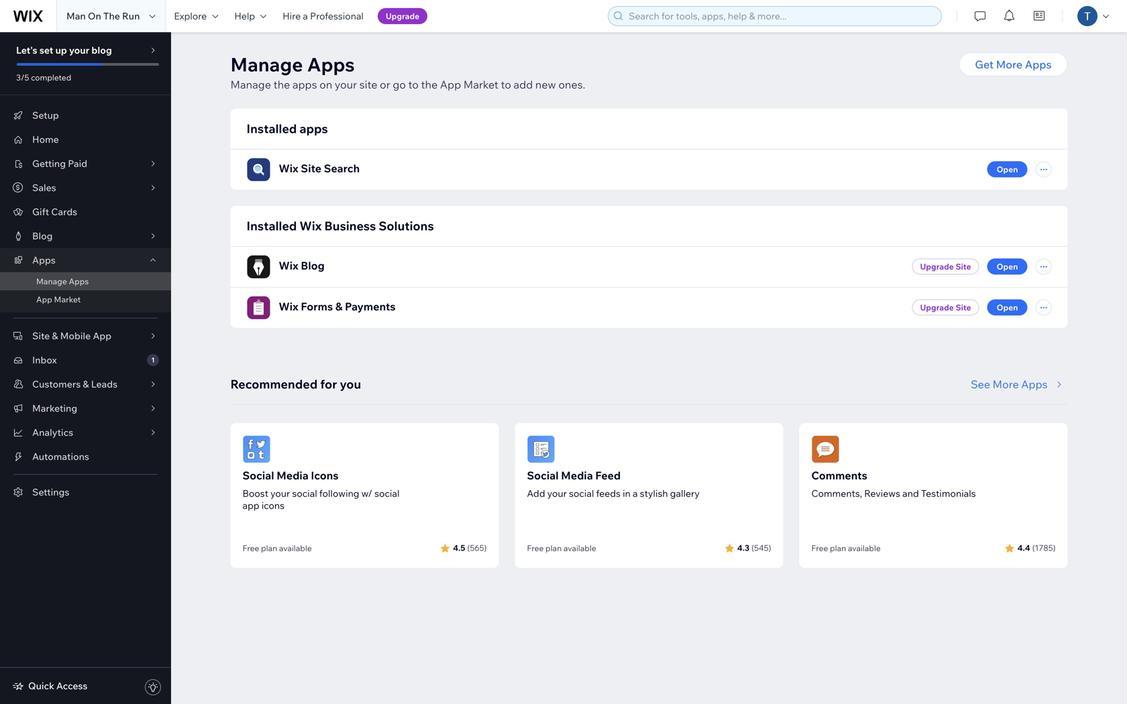 Task type: describe. For each thing, give the bounding box(es) containing it.
(545)
[[752, 543, 772, 553]]

completed
[[31, 72, 71, 83]]

plan for social media icons
[[261, 544, 277, 554]]

1 the from the left
[[274, 78, 290, 91]]

upgrade inside button
[[386, 11, 420, 21]]

boost
[[243, 488, 268, 500]]

w/
[[362, 488, 373, 500]]

inbox
[[32, 354, 57, 366]]

open button for wix forms & payments
[[988, 300, 1028, 316]]

icons
[[311, 469, 339, 483]]

market inside sidebar element
[[54, 295, 81, 305]]

installed for installed apps
[[247, 121, 297, 136]]

1 to from the left
[[409, 78, 419, 91]]

site & mobile app button
[[0, 324, 171, 348]]

add
[[527, 488, 545, 500]]

see
[[971, 378, 991, 391]]

more for see
[[993, 378, 1019, 391]]

media for feed
[[561, 469, 593, 483]]

apps inside apps dropdown button
[[32, 254, 56, 266]]

apps inside see more apps button
[[1022, 378, 1048, 391]]

manage apps link
[[0, 272, 171, 291]]

2 to from the left
[[501, 78, 511, 91]]

free plan available for icons
[[243, 544, 312, 554]]

wix for wix blog
[[279, 259, 299, 272]]

sales button
[[0, 176, 171, 200]]

app market
[[36, 295, 81, 305]]

sales
[[32, 182, 56, 194]]

testimonials
[[921, 488, 976, 500]]

open for wix forms & payments
[[997, 303, 1018, 313]]

1 vertical spatial blog
[[301, 259, 325, 272]]

manage apps
[[36, 277, 89, 287]]

social media feed add your social feeds in a stylish gallery
[[527, 469, 700, 500]]

marketing button
[[0, 397, 171, 421]]

settings link
[[0, 481, 171, 505]]

wix blog
[[279, 259, 325, 272]]

search
[[324, 162, 360, 175]]

quick access button
[[12, 681, 88, 693]]

apps inside manage apps link
[[69, 277, 89, 287]]

comments comments, reviews and testimonials
[[812, 469, 976, 500]]

apps inside manage apps manage the apps on your site or go to the app market to add new ones.
[[307, 53, 355, 76]]

let's set up your blog
[[16, 44, 112, 56]]

2 social from the left
[[375, 488, 400, 500]]

your inside social media feed add your social feeds in a stylish gallery
[[548, 488, 567, 500]]

app market link
[[0, 291, 171, 309]]

(1785)
[[1033, 543, 1056, 553]]

a inside social media feed add your social feeds in a stylish gallery
[[633, 488, 638, 500]]

recommended
[[231, 377, 318, 392]]

in
[[623, 488, 631, 500]]

installed for installed wix business solutions
[[247, 218, 297, 234]]

blog button
[[0, 224, 171, 248]]

explore
[[174, 10, 207, 22]]

open for wix blog
[[997, 262, 1018, 272]]

upgrade button
[[378, 8, 428, 24]]

2 the from the left
[[421, 78, 438, 91]]

automations link
[[0, 445, 171, 469]]

1 vertical spatial app
[[36, 295, 52, 305]]

your inside sidebar element
[[69, 44, 89, 56]]

comments
[[812, 469, 868, 483]]

1 open from the top
[[997, 164, 1018, 175]]

available for reviews
[[848, 544, 881, 554]]

the
[[103, 10, 120, 22]]

manage for manage apps
[[36, 277, 67, 287]]

reviews
[[865, 488, 901, 500]]

up
[[55, 44, 67, 56]]

wix forms & payments
[[279, 300, 396, 313]]

customers & leads button
[[0, 372, 171, 397]]

hire
[[283, 10, 301, 22]]

setup
[[32, 109, 59, 121]]

your inside social media icons boost your social following w/ social app icons
[[271, 488, 290, 500]]

free plan available for feed
[[527, 544, 597, 554]]

4.3 (545)
[[738, 543, 772, 553]]

1 vertical spatial apps
[[300, 121, 328, 136]]

blog inside dropdown button
[[32, 230, 53, 242]]

comments,
[[812, 488, 863, 500]]

& for customers & leads
[[83, 379, 89, 390]]

add
[[514, 78, 533, 91]]

get more apps button
[[959, 52, 1068, 77]]

or
[[380, 78, 390, 91]]

professional
[[310, 10, 364, 22]]

getting paid button
[[0, 152, 171, 176]]

paid
[[68, 158, 87, 169]]

help
[[234, 10, 255, 22]]

site & mobile app
[[32, 330, 112, 342]]

gallery
[[670, 488, 700, 500]]

site
[[360, 78, 378, 91]]

leads
[[91, 379, 118, 390]]

blog
[[92, 44, 112, 56]]

see more apps button
[[971, 377, 1068, 393]]

sidebar element
[[0, 32, 171, 705]]

more for get
[[996, 58, 1023, 71]]

app inside dropdown button
[[93, 330, 112, 342]]

getting
[[32, 158, 66, 169]]

for
[[320, 377, 337, 392]]

available for icons
[[279, 544, 312, 554]]

4.3
[[738, 543, 750, 553]]

installed apps
[[247, 121, 328, 136]]

on
[[320, 78, 332, 91]]

access
[[56, 681, 88, 692]]

gift cards link
[[0, 200, 171, 224]]

upgrade site for wix blog
[[921, 262, 972, 272]]



Task type: vqa. For each thing, say whether or not it's contained in the screenshot.


Task type: locate. For each thing, give the bounding box(es) containing it.
1 vertical spatial &
[[52, 330, 58, 342]]

0 horizontal spatial &
[[52, 330, 58, 342]]

2 installed from the top
[[247, 218, 297, 234]]

hire a professional link
[[275, 0, 372, 32]]

3 free from the left
[[812, 544, 829, 554]]

the right "go"
[[421, 78, 438, 91]]

apps up wix site search at left top
[[300, 121, 328, 136]]

free plan available
[[243, 544, 312, 554], [527, 544, 597, 554], [812, 544, 881, 554]]

installed
[[247, 121, 297, 136], [247, 218, 297, 234]]

to right "go"
[[409, 78, 419, 91]]

wix left forms at the top of the page
[[279, 300, 299, 313]]

man on the run
[[66, 10, 140, 22]]

social left feeds
[[569, 488, 594, 500]]

cards
[[51, 206, 77, 218]]

0 vertical spatial &
[[335, 300, 343, 313]]

free plan available for reviews
[[812, 544, 881, 554]]

2 upgrade site from the top
[[921, 303, 972, 313]]

analytics
[[32, 427, 73, 439]]

your inside manage apps manage the apps on your site or go to the app market to add new ones.
[[335, 78, 357, 91]]

2 free plan available from the left
[[527, 544, 597, 554]]

wix down installed apps
[[279, 162, 299, 175]]

1 horizontal spatial free
[[527, 544, 544, 554]]

0 horizontal spatial app
[[36, 295, 52, 305]]

2 vertical spatial app
[[93, 330, 112, 342]]

upgrade
[[386, 11, 420, 21], [921, 262, 954, 272], [921, 303, 954, 313]]

getting paid
[[32, 158, 87, 169]]

1 horizontal spatial to
[[501, 78, 511, 91]]

1 vertical spatial open button
[[988, 259, 1028, 275]]

0 horizontal spatial available
[[279, 544, 312, 554]]

manage down help button
[[231, 53, 303, 76]]

the left on
[[274, 78, 290, 91]]

0 horizontal spatial media
[[277, 469, 309, 483]]

3/5
[[16, 72, 29, 83]]

& left leads
[[83, 379, 89, 390]]

0 horizontal spatial the
[[274, 78, 290, 91]]

social for social media feed
[[569, 488, 594, 500]]

0 horizontal spatial a
[[303, 10, 308, 22]]

0 vertical spatial manage
[[231, 53, 303, 76]]

plan for comments
[[830, 544, 847, 554]]

& left mobile
[[52, 330, 58, 342]]

2 media from the left
[[561, 469, 593, 483]]

4.5 (565)
[[453, 543, 487, 553]]

3 plan from the left
[[830, 544, 847, 554]]

1 horizontal spatial app
[[93, 330, 112, 342]]

1 horizontal spatial free plan available
[[527, 544, 597, 554]]

free down app
[[243, 544, 259, 554]]

social right w/
[[375, 488, 400, 500]]

app
[[440, 78, 461, 91], [36, 295, 52, 305], [93, 330, 112, 342]]

2 vertical spatial open
[[997, 303, 1018, 313]]

media left feed
[[561, 469, 593, 483]]

quick
[[28, 681, 54, 692]]

marketing
[[32, 403, 77, 414]]

your up icons at the left of the page
[[271, 488, 290, 500]]

help button
[[226, 0, 275, 32]]

app right "go"
[[440, 78, 461, 91]]

wix up the wix forms & payments
[[279, 259, 299, 272]]

apps left on
[[293, 78, 317, 91]]

market inside manage apps manage the apps on your site or go to the app market to add new ones.
[[464, 78, 499, 91]]

manage inside sidebar element
[[36, 277, 67, 287]]

1 vertical spatial market
[[54, 295, 81, 305]]

0 vertical spatial installed
[[247, 121, 297, 136]]

& for site & mobile app
[[52, 330, 58, 342]]

get
[[975, 58, 994, 71]]

apps up on
[[307, 53, 355, 76]]

let's
[[16, 44, 37, 56]]

apps up manage apps
[[32, 254, 56, 266]]

feed
[[596, 469, 621, 483]]

apps up app market link
[[69, 277, 89, 287]]

new
[[536, 78, 556, 91]]

2 vertical spatial manage
[[36, 277, 67, 287]]

wix site search
[[279, 162, 360, 175]]

2 horizontal spatial plan
[[830, 544, 847, 554]]

1 vertical spatial open
[[997, 262, 1018, 272]]

quick access
[[28, 681, 88, 692]]

ones.
[[559, 78, 586, 91]]

free for social media icons
[[243, 544, 259, 554]]

1 horizontal spatial social
[[527, 469, 559, 483]]

social up add
[[527, 469, 559, 483]]

social for social media icons
[[243, 469, 274, 483]]

settings
[[32, 487, 69, 498]]

site inside dropdown button
[[32, 330, 50, 342]]

1 social from the left
[[243, 469, 274, 483]]

apps button
[[0, 248, 171, 272]]

0 vertical spatial app
[[440, 78, 461, 91]]

1 horizontal spatial a
[[633, 488, 638, 500]]

available down reviews
[[848, 544, 881, 554]]

app
[[243, 500, 260, 512]]

1 free from the left
[[243, 544, 259, 554]]

0 horizontal spatial social
[[292, 488, 317, 500]]

1 horizontal spatial social
[[375, 488, 400, 500]]

free
[[243, 544, 259, 554], [527, 544, 544, 554], [812, 544, 829, 554]]

market left add
[[464, 78, 499, 91]]

1 horizontal spatial available
[[564, 544, 597, 554]]

your right up
[[69, 44, 89, 56]]

1 upgrade site button from the top
[[912, 259, 980, 275]]

1 horizontal spatial media
[[561, 469, 593, 483]]

available for feed
[[564, 544, 597, 554]]

open button
[[988, 161, 1028, 178], [988, 259, 1028, 275], [988, 300, 1028, 316]]

1 vertical spatial manage
[[231, 78, 271, 91]]

0 vertical spatial apps
[[293, 78, 317, 91]]

app inside manage apps manage the apps on your site or go to the app market to add new ones.
[[440, 78, 461, 91]]

free down add
[[527, 544, 544, 554]]

business
[[325, 218, 376, 234]]

1 open button from the top
[[988, 161, 1028, 178]]

recommended for you
[[231, 377, 361, 392]]

2 horizontal spatial available
[[848, 544, 881, 554]]

open
[[997, 164, 1018, 175], [997, 262, 1018, 272], [997, 303, 1018, 313]]

analytics button
[[0, 421, 171, 445]]

1 horizontal spatial plan
[[546, 544, 562, 554]]

wix
[[279, 162, 299, 175], [300, 218, 322, 234], [279, 259, 299, 272], [279, 300, 299, 313]]

comments logo image
[[812, 436, 840, 464]]

1 media from the left
[[277, 469, 309, 483]]

1 vertical spatial upgrade site button
[[912, 300, 980, 316]]

2 social from the left
[[527, 469, 559, 483]]

automations
[[32, 451, 89, 463]]

open button for wix blog
[[988, 259, 1028, 275]]

free plan available down add
[[527, 544, 597, 554]]

social inside social media icons boost your social following w/ social app icons
[[243, 469, 274, 483]]

media left icons
[[277, 469, 309, 483]]

1 horizontal spatial &
[[83, 379, 89, 390]]

solutions
[[379, 218, 434, 234]]

social down icons
[[292, 488, 317, 500]]

1 horizontal spatial blog
[[301, 259, 325, 272]]

2 horizontal spatial &
[[335, 300, 343, 313]]

manage up installed apps
[[231, 78, 271, 91]]

set
[[39, 44, 53, 56]]

0 vertical spatial upgrade site button
[[912, 259, 980, 275]]

0 vertical spatial market
[[464, 78, 499, 91]]

installed up wix site search at left top
[[247, 121, 297, 136]]

2 available from the left
[[564, 544, 597, 554]]

1 installed from the top
[[247, 121, 297, 136]]

installed up wix blog
[[247, 218, 297, 234]]

4.4
[[1018, 543, 1031, 553]]

to
[[409, 78, 419, 91], [501, 78, 511, 91]]

4.4 (1785)
[[1018, 543, 1056, 553]]

more inside 'button'
[[996, 58, 1023, 71]]

2 open button from the top
[[988, 259, 1028, 275]]

manage for manage apps manage the apps on your site or go to the app market to add new ones.
[[231, 53, 303, 76]]

(565)
[[468, 543, 487, 553]]

upgrade for wix forms & payments
[[921, 303, 954, 313]]

1
[[151, 356, 155, 364]]

a right hire
[[303, 10, 308, 22]]

the
[[274, 78, 290, 91], [421, 78, 438, 91]]

man
[[66, 10, 86, 22]]

stylish
[[640, 488, 668, 500]]

free for comments
[[812, 544, 829, 554]]

0 vertical spatial upgrade site
[[921, 262, 972, 272]]

1 social from the left
[[292, 488, 317, 500]]

media
[[277, 469, 309, 483], [561, 469, 593, 483]]

1 horizontal spatial the
[[421, 78, 438, 91]]

3 free plan available from the left
[[812, 544, 881, 554]]

forms
[[301, 300, 333, 313]]

2 horizontal spatial app
[[440, 78, 461, 91]]

a right in
[[633, 488, 638, 500]]

customers & leads
[[32, 379, 118, 390]]

following
[[319, 488, 359, 500]]

2 vertical spatial &
[[83, 379, 89, 390]]

available
[[279, 544, 312, 554], [564, 544, 597, 554], [848, 544, 881, 554]]

manage apps manage the apps on your site or go to the app market to add new ones.
[[231, 53, 586, 91]]

0 vertical spatial open button
[[988, 161, 1028, 178]]

2 horizontal spatial free plan available
[[812, 544, 881, 554]]

gift cards
[[32, 206, 77, 218]]

4.5
[[453, 543, 465, 553]]

blog down gift
[[32, 230, 53, 242]]

0 horizontal spatial plan
[[261, 544, 277, 554]]

2 free from the left
[[527, 544, 544, 554]]

3 open button from the top
[[988, 300, 1028, 316]]

manage up app market
[[36, 277, 67, 287]]

media inside social media icons boost your social following w/ social app icons
[[277, 469, 309, 483]]

3 available from the left
[[848, 544, 881, 554]]

and
[[903, 488, 919, 500]]

wix left business
[[300, 218, 322, 234]]

& inside 'dropdown button'
[[83, 379, 89, 390]]

available down icons at the left of the page
[[279, 544, 312, 554]]

social
[[292, 488, 317, 500], [375, 488, 400, 500], [569, 488, 594, 500]]

social up "boost"
[[243, 469, 274, 483]]

see more apps
[[971, 378, 1048, 391]]

feeds
[[596, 488, 621, 500]]

1 available from the left
[[279, 544, 312, 554]]

free plan available down icons at the left of the page
[[243, 544, 312, 554]]

1 upgrade site from the top
[[921, 262, 972, 272]]

social for social media icons
[[292, 488, 317, 500]]

apps inside manage apps manage the apps on your site or go to the app market to add new ones.
[[293, 78, 317, 91]]

gift
[[32, 206, 49, 218]]

2 horizontal spatial free
[[812, 544, 829, 554]]

free down comments,
[[812, 544, 829, 554]]

social media icons boost your social following w/ social app icons
[[243, 469, 400, 512]]

available down feeds
[[564, 544, 597, 554]]

3/5 completed
[[16, 72, 71, 83]]

0 vertical spatial a
[[303, 10, 308, 22]]

on
[[88, 10, 101, 22]]

1 vertical spatial installed
[[247, 218, 297, 234]]

0 horizontal spatial market
[[54, 295, 81, 305]]

1 vertical spatial upgrade site
[[921, 303, 972, 313]]

upgrade for wix blog
[[921, 262, 954, 272]]

apps inside get more apps 'button'
[[1025, 58, 1052, 71]]

more right get
[[996, 58, 1023, 71]]

& inside dropdown button
[[52, 330, 58, 342]]

hire a professional
[[283, 10, 364, 22]]

3 open from the top
[[997, 303, 1018, 313]]

upgrade site button for wix forms & payments
[[912, 300, 980, 316]]

3 social from the left
[[569, 488, 594, 500]]

1 vertical spatial more
[[993, 378, 1019, 391]]

1 horizontal spatial market
[[464, 78, 499, 91]]

apps right see
[[1022, 378, 1048, 391]]

2 vertical spatial open button
[[988, 300, 1028, 316]]

to left add
[[501, 78, 511, 91]]

app right mobile
[[93, 330, 112, 342]]

more inside button
[[993, 378, 1019, 391]]

0 vertical spatial more
[[996, 58, 1023, 71]]

payments
[[345, 300, 396, 313]]

upgrade site
[[921, 262, 972, 272], [921, 303, 972, 313]]

icons
[[262, 500, 285, 512]]

wix for wix forms & payments
[[279, 300, 299, 313]]

2 plan from the left
[[546, 544, 562, 554]]

home link
[[0, 128, 171, 152]]

plan for social media feed
[[546, 544, 562, 554]]

2 horizontal spatial social
[[569, 488, 594, 500]]

social for social media feed
[[527, 469, 559, 483]]

0 horizontal spatial free plan available
[[243, 544, 312, 554]]

your
[[69, 44, 89, 56], [335, 78, 357, 91], [271, 488, 290, 500], [548, 488, 567, 500]]

2 vertical spatial upgrade
[[921, 303, 954, 313]]

2 open from the top
[[997, 262, 1018, 272]]

you
[[340, 377, 361, 392]]

mobile
[[60, 330, 91, 342]]

1 free plan available from the left
[[243, 544, 312, 554]]

media for icons
[[277, 469, 309, 483]]

upgrade site for wix forms & payments
[[921, 303, 972, 313]]

your right on
[[335, 78, 357, 91]]

0 horizontal spatial to
[[409, 78, 419, 91]]

free plan available down comments,
[[812, 544, 881, 554]]

0 vertical spatial blog
[[32, 230, 53, 242]]

apps
[[293, 78, 317, 91], [300, 121, 328, 136]]

your right add
[[548, 488, 567, 500]]

0 vertical spatial open
[[997, 164, 1018, 175]]

upgrade site button for wix blog
[[912, 259, 980, 275]]

social inside social media feed add your social feeds in a stylish gallery
[[527, 469, 559, 483]]

site
[[301, 162, 322, 175], [956, 262, 972, 272], [956, 303, 972, 313], [32, 330, 50, 342]]

social media feed logo image
[[527, 436, 555, 464]]

1 vertical spatial upgrade
[[921, 262, 954, 272]]

free for social media feed
[[527, 544, 544, 554]]

customers
[[32, 379, 81, 390]]

0 horizontal spatial blog
[[32, 230, 53, 242]]

social media icons logo image
[[243, 436, 271, 464]]

more
[[996, 58, 1023, 71], [993, 378, 1019, 391]]

0 horizontal spatial free
[[243, 544, 259, 554]]

0 horizontal spatial social
[[243, 469, 274, 483]]

wix for wix site search
[[279, 162, 299, 175]]

1 vertical spatial a
[[633, 488, 638, 500]]

0 vertical spatial upgrade
[[386, 11, 420, 21]]

blog up forms at the top of the page
[[301, 259, 325, 272]]

apps right get
[[1025, 58, 1052, 71]]

setup link
[[0, 103, 171, 128]]

Search for tools, apps, help & more... field
[[625, 7, 938, 26]]

media inside social media feed add your social feeds in a stylish gallery
[[561, 469, 593, 483]]

app down manage apps
[[36, 295, 52, 305]]

go
[[393, 78, 406, 91]]

& right forms at the top of the page
[[335, 300, 343, 313]]

more right see
[[993, 378, 1019, 391]]

plan
[[261, 544, 277, 554], [546, 544, 562, 554], [830, 544, 847, 554]]

1 plan from the left
[[261, 544, 277, 554]]

social inside social media feed add your social feeds in a stylish gallery
[[569, 488, 594, 500]]

2 upgrade site button from the top
[[912, 300, 980, 316]]

market down manage apps
[[54, 295, 81, 305]]



